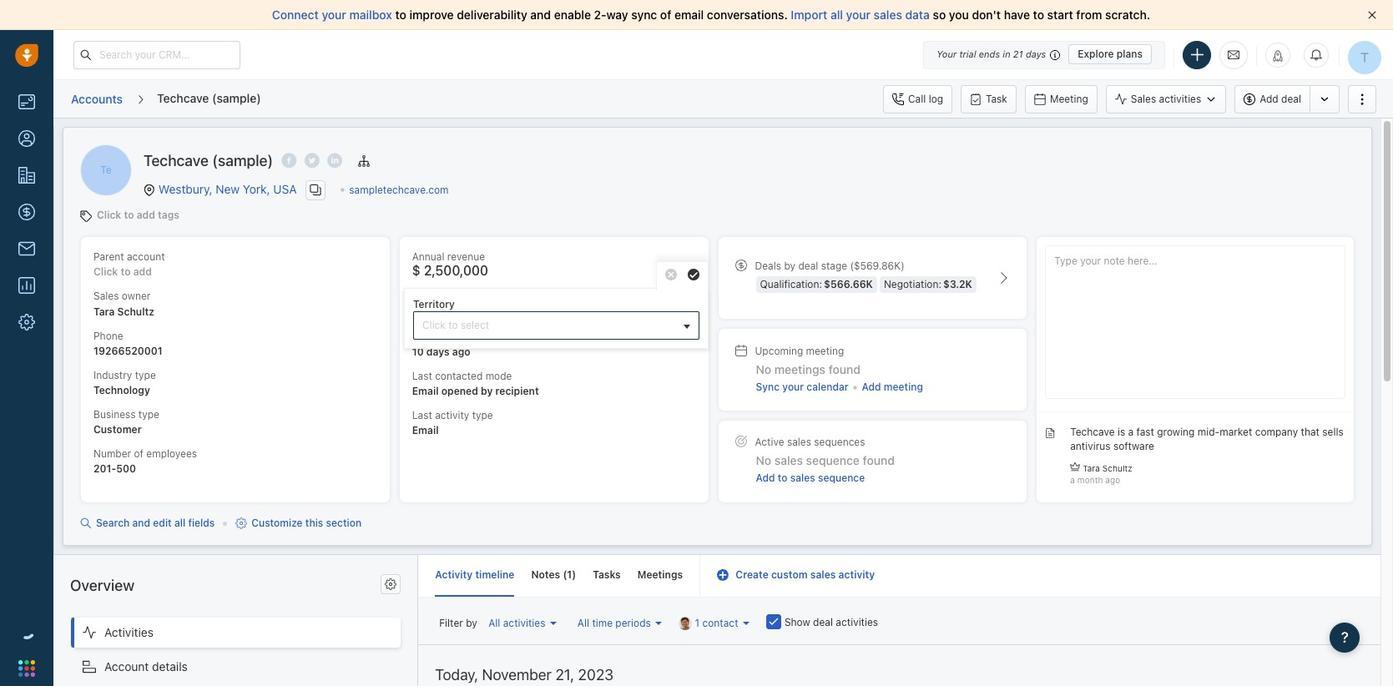 Task type: vqa. For each thing, say whether or not it's contained in the screenshot.


Task type: describe. For each thing, give the bounding box(es) containing it.
all time periods button
[[574, 613, 667, 634]]

all for all time periods
[[578, 617, 590, 629]]

0 vertical spatial found
[[829, 363, 861, 377]]

1 horizontal spatial schultz
[[1103, 463, 1133, 473]]

filter
[[440, 617, 463, 629]]

create custom sales activity
[[736, 569, 875, 582]]

by for filter
[[466, 617, 478, 629]]

to right mailbox
[[395, 8, 407, 22]]

sequences
[[815, 436, 866, 448]]

by inside last contacted mode email opened by recipient
[[481, 385, 493, 397]]

email image
[[1229, 47, 1240, 62]]

deliverability
[[457, 8, 528, 22]]

sales for sales activities
[[1131, 93, 1157, 105]]

click inside parent account click to add
[[94, 266, 118, 279]]

technology
[[94, 384, 150, 397]]

select
[[461, 319, 490, 332]]

0 vertical spatial all
[[831, 8, 843, 22]]

contacted for days
[[435, 330, 483, 343]]

new
[[216, 182, 240, 196]]

0 vertical spatial add
[[137, 209, 155, 222]]

overview
[[70, 578, 135, 595]]

activities for all activities
[[503, 617, 546, 629]]

no for no sales sequence found add to sales sequence
[[756, 453, 772, 467]]

add deal button
[[1235, 85, 1310, 113]]

notes ( 1 )
[[532, 569, 576, 582]]

you
[[950, 8, 970, 22]]

no meetings found
[[756, 363, 861, 377]]

0 vertical spatial techcave (sample)
[[157, 91, 261, 105]]

call
[[909, 92, 926, 105]]

no sales sequence found add to sales sequence
[[756, 453, 895, 484]]

sells
[[1323, 426, 1344, 438]]

in
[[1003, 48, 1011, 59]]

upcoming
[[755, 345, 804, 358]]

connect your mailbox to improve deliverability and enable 2-way sync of email conversations. import all your sales data so you don't have to start from scratch.
[[272, 8, 1151, 22]]

time inside last contacted time 10 days ago
[[486, 330, 506, 343]]

a inside techcave is a fast growing mid-market company that sells antivirus software
[[1129, 426, 1134, 438]]

revenue
[[448, 251, 485, 263]]

active
[[755, 436, 785, 448]]

close image
[[1369, 11, 1377, 19]]

1 horizontal spatial and
[[531, 8, 551, 22]]

filter by
[[440, 617, 478, 629]]

today,
[[435, 666, 479, 684]]

10
[[412, 345, 424, 358]]

meeting
[[1051, 92, 1089, 105]]

1 inside button
[[695, 617, 700, 629]]

sales right custom
[[811, 569, 836, 582]]

periods
[[616, 617, 651, 629]]

1 vertical spatial techcave
[[144, 152, 209, 170]]

19266520001
[[94, 345, 163, 357]]

sales down active sales sequences
[[791, 472, 816, 484]]

1 vertical spatial deal
[[799, 260, 819, 272]]

industry
[[94, 369, 132, 381]]

201-
[[94, 463, 116, 475]]

all inside the search and edit all fields link
[[174, 517, 186, 530]]

twitter circled image
[[305, 152, 320, 170]]

number of employees 201-500
[[94, 448, 197, 475]]

te button
[[80, 144, 132, 196]]

ago inside last contacted time 10 days ago
[[452, 345, 471, 358]]

antivirus
[[1071, 440, 1111, 452]]

import all your sales data link
[[791, 8, 933, 22]]

meetings
[[638, 569, 683, 582]]

activity inside last activity type email
[[435, 409, 470, 422]]

deals by deal stage ($569.86k)
[[755, 260, 905, 272]]

improve
[[410, 8, 454, 22]]

recipient
[[496, 385, 539, 397]]

fields
[[188, 517, 215, 530]]

($569.86k)
[[851, 260, 905, 272]]

activity timeline
[[435, 569, 515, 582]]

2,500,000
[[424, 263, 489, 279]]

click for click to add tags
[[97, 209, 121, 222]]

1 (sample) from the top
[[212, 91, 261, 105]]

conversations.
[[707, 8, 788, 22]]

trial
[[960, 48, 977, 59]]

explore plans link
[[1069, 44, 1153, 64]]

qualification: $566.66k
[[760, 278, 874, 291]]

1 horizontal spatial activities
[[836, 616, 879, 629]]

growing
[[1158, 426, 1196, 438]]

sampletechcave.com
[[349, 183, 449, 196]]

add inside the no sales sequence found add to sales sequence
[[756, 472, 776, 484]]

is
[[1118, 426, 1126, 438]]

annual
[[412, 251, 445, 263]]

)
[[572, 569, 576, 582]]

your for mailbox
[[322, 8, 347, 22]]

2023
[[578, 666, 614, 684]]

industry type technology
[[94, 369, 156, 397]]

21
[[1014, 48, 1024, 59]]

no for no meetings found
[[756, 363, 772, 377]]

time inside button
[[592, 617, 613, 629]]

enable
[[554, 8, 591, 22]]

add deal
[[1261, 93, 1302, 105]]

task button
[[961, 85, 1017, 113]]

ends
[[979, 48, 1001, 59]]

found inside the no sales sequence found add to sales sequence
[[863, 453, 895, 467]]

techcave is a fast growing mid-market company that sells antivirus software
[[1071, 426, 1344, 452]]

custom
[[772, 569, 808, 582]]

facebook circled image
[[282, 152, 297, 170]]

click for click to select
[[423, 319, 446, 332]]

edit
[[153, 517, 172, 530]]

email for contacted
[[412, 385, 439, 397]]

freshworks switcher image
[[18, 660, 35, 677]]

opened
[[442, 385, 478, 397]]

activities
[[104, 625, 154, 640]]

customer
[[94, 423, 142, 436]]

section
[[326, 517, 362, 530]]

activity
[[435, 569, 473, 582]]

call log
[[909, 92, 944, 105]]

sales down 'active'
[[775, 453, 803, 467]]

last contacted mode email opened by recipient
[[412, 370, 539, 397]]

and inside the search and edit all fields link
[[132, 517, 150, 530]]

contact
[[703, 617, 739, 629]]

of inside number of employees 201-500
[[134, 448, 144, 460]]

territory down the $
[[412, 288, 452, 301]]

tara schultz
[[1083, 463, 1133, 473]]

add to sales sequence link
[[756, 471, 865, 488]]

type for technology
[[135, 369, 156, 381]]

owner
[[122, 290, 151, 303]]

to inside button
[[449, 319, 458, 332]]

software
[[1114, 440, 1155, 452]]

1 vertical spatial a
[[1071, 475, 1076, 485]]

way
[[607, 8, 629, 22]]

$3.2k
[[944, 278, 973, 291]]

search and edit all fields
[[96, 517, 215, 530]]

so
[[933, 8, 946, 22]]

email
[[675, 8, 704, 22]]

account
[[127, 251, 165, 263]]

1 horizontal spatial activity
[[839, 569, 875, 582]]

$566.66k
[[824, 278, 874, 291]]

1 horizontal spatial of
[[661, 8, 672, 22]]



Task type: locate. For each thing, give the bounding box(es) containing it.
1 horizontal spatial add
[[862, 381, 882, 394]]

all right 'edit'
[[174, 517, 186, 530]]

0 vertical spatial meeting
[[806, 345, 845, 358]]

explore
[[1078, 48, 1115, 60]]

0 vertical spatial schultz
[[117, 305, 154, 318]]

last inside last contacted mode email opened by recipient
[[412, 370, 432, 382]]

sales down plans
[[1131, 93, 1157, 105]]

month
[[1078, 475, 1104, 485]]

explore plans
[[1078, 48, 1143, 60]]

email inside last activity type email
[[412, 424, 439, 437]]

0 vertical spatial 1
[[567, 569, 572, 582]]

type
[[135, 369, 156, 381], [138, 408, 159, 421], [472, 409, 493, 422]]

0 horizontal spatial meeting
[[806, 345, 845, 358]]

1 vertical spatial email
[[412, 424, 439, 437]]

your trial ends in 21 days
[[937, 48, 1047, 59]]

0 horizontal spatial schultz
[[117, 305, 154, 318]]

0 horizontal spatial days
[[427, 345, 450, 358]]

last down 10
[[412, 370, 432, 382]]

1 vertical spatial (sample)
[[212, 152, 273, 170]]

0 horizontal spatial found
[[829, 363, 861, 377]]

last inside last contacted time 10 days ago
[[412, 330, 432, 343]]

scratch.
[[1106, 8, 1151, 22]]

sales left data
[[874, 8, 903, 22]]

calendar
[[807, 381, 849, 394]]

activity up show deal activities
[[839, 569, 875, 582]]

0 vertical spatial last
[[412, 330, 432, 343]]

a
[[1129, 426, 1134, 438], [1071, 475, 1076, 485]]

all right the import
[[831, 8, 843, 22]]

click to select button
[[413, 312, 700, 340]]

1 no from the top
[[756, 363, 772, 377]]

and left 'edit'
[[132, 517, 150, 530]]

to inside the no sales sequence found add to sales sequence
[[778, 472, 788, 484]]

and left 'enable'
[[531, 8, 551, 22]]

to down 'active'
[[778, 472, 788, 484]]

techcave (sample) up westbury, new york, usa link
[[144, 152, 273, 170]]

1 last from the top
[[412, 330, 432, 343]]

your right the import
[[847, 8, 871, 22]]

techcave
[[157, 91, 209, 105], [144, 152, 209, 170], [1071, 426, 1115, 438]]

to left select
[[449, 319, 458, 332]]

create custom sales activity link
[[718, 569, 875, 582]]

found
[[829, 363, 861, 377], [863, 453, 895, 467]]

tara up phone
[[94, 305, 115, 318]]

1 contacted from the top
[[435, 330, 483, 343]]

sales
[[874, 8, 903, 22], [787, 436, 812, 448], [775, 453, 803, 467], [791, 472, 816, 484], [811, 569, 836, 582]]

contacted inside last contacted time 10 days ago
[[435, 330, 483, 343]]

add for add meeting
[[862, 381, 882, 394]]

sales inside sales owner tara schultz
[[94, 290, 119, 303]]

2 email from the top
[[412, 424, 439, 437]]

days right 10
[[427, 345, 450, 358]]

connect
[[272, 8, 319, 22]]

1 horizontal spatial meeting
[[884, 381, 924, 394]]

show deal activities
[[785, 616, 879, 629]]

0 horizontal spatial add
[[756, 472, 776, 484]]

sales right 'active'
[[787, 436, 812, 448]]

deal
[[1282, 93, 1302, 105], [799, 260, 819, 272], [814, 616, 834, 629]]

by down mode
[[481, 385, 493, 397]]

to down parent
[[121, 266, 131, 279]]

1 horizontal spatial tara
[[1083, 463, 1101, 473]]

(
[[563, 569, 567, 582]]

1 horizontal spatial found
[[863, 453, 895, 467]]

1 vertical spatial click
[[94, 266, 118, 279]]

1 vertical spatial last
[[412, 370, 432, 382]]

0 vertical spatial days
[[1026, 48, 1047, 59]]

your down meetings
[[783, 381, 804, 394]]

schultz up the a month ago at the bottom of page
[[1103, 463, 1133, 473]]

your inside sync your calendar link
[[783, 381, 804, 394]]

schultz inside sales owner tara schultz
[[117, 305, 154, 318]]

0 vertical spatial click
[[97, 209, 121, 222]]

deal for add
[[1282, 93, 1302, 105]]

contacted up 'opened'
[[435, 370, 483, 382]]

all activities
[[489, 617, 546, 629]]

add inside add deal button
[[1261, 93, 1279, 105]]

2 last from the top
[[412, 370, 432, 382]]

by for deals
[[785, 260, 796, 272]]

1 vertical spatial tara
[[1083, 463, 1101, 473]]

last
[[412, 330, 432, 343], [412, 370, 432, 382], [412, 409, 432, 422]]

1 left the contact on the bottom right of the page
[[695, 617, 700, 629]]

activities for sales activities
[[1160, 93, 1202, 105]]

1 vertical spatial days
[[427, 345, 450, 358]]

of up 500
[[134, 448, 144, 460]]

2 vertical spatial by
[[466, 617, 478, 629]]

1 horizontal spatial ago
[[1106, 475, 1121, 485]]

1 horizontal spatial your
[[783, 381, 804, 394]]

last up 10
[[412, 330, 432, 343]]

$
[[412, 263, 421, 279]]

1 horizontal spatial time
[[592, 617, 613, 629]]

1 email from the top
[[412, 385, 439, 397]]

0 horizontal spatial sales
[[94, 290, 119, 303]]

accounts
[[71, 92, 123, 106]]

meeting up no meetings found on the right bottom of the page
[[806, 345, 845, 358]]

1 contact
[[695, 617, 739, 629]]

log
[[929, 92, 944, 105]]

0 horizontal spatial of
[[134, 448, 144, 460]]

meeting right the 'calendar'
[[884, 381, 924, 394]]

contacted for opened
[[435, 370, 483, 382]]

deal for show
[[814, 616, 834, 629]]

no
[[756, 363, 772, 377], [756, 453, 772, 467]]

search
[[96, 517, 130, 530]]

1 vertical spatial meeting
[[884, 381, 924, 394]]

all right filter by
[[489, 617, 501, 629]]

territory up click to select
[[413, 298, 455, 311]]

add inside add meeting link
[[862, 381, 882, 394]]

email left 'opened'
[[412, 385, 439, 397]]

1 vertical spatial no
[[756, 453, 772, 467]]

to left the start on the right of page
[[1034, 8, 1045, 22]]

time left periods
[[592, 617, 613, 629]]

a month ago
[[1071, 475, 1121, 485]]

territory
[[412, 288, 452, 301], [413, 298, 455, 311]]

type down last contacted mode email opened by recipient
[[472, 409, 493, 422]]

0 horizontal spatial all
[[174, 517, 186, 530]]

2 no from the top
[[756, 453, 772, 467]]

1 vertical spatial by
[[481, 385, 493, 397]]

sync
[[632, 8, 658, 22]]

1 vertical spatial activity
[[839, 569, 875, 582]]

2 vertical spatial click
[[423, 319, 446, 332]]

1 vertical spatial sales
[[94, 290, 119, 303]]

to left the tags
[[124, 209, 134, 222]]

1 vertical spatial sequence
[[818, 472, 865, 484]]

activities
[[1160, 93, 1202, 105], [836, 616, 879, 629], [503, 617, 546, 629]]

last for last contacted time 10 days ago
[[412, 330, 432, 343]]

0 horizontal spatial ago
[[452, 345, 471, 358]]

1 vertical spatial schultz
[[1103, 463, 1133, 473]]

of
[[661, 8, 672, 22], [134, 448, 144, 460]]

task
[[986, 92, 1008, 105]]

1 vertical spatial 1
[[695, 617, 700, 629]]

2 all from the left
[[578, 617, 590, 629]]

0 vertical spatial techcave
[[157, 91, 209, 105]]

meetings
[[775, 363, 826, 377]]

1 horizontal spatial 1
[[695, 617, 700, 629]]

notes
[[532, 569, 561, 582]]

0 horizontal spatial and
[[132, 517, 150, 530]]

0 vertical spatial time
[[486, 330, 506, 343]]

3 last from the top
[[412, 409, 432, 422]]

create
[[736, 569, 769, 582]]

account
[[104, 660, 149, 674]]

te
[[100, 164, 112, 177]]

type up technology
[[135, 369, 156, 381]]

timeline
[[476, 569, 515, 582]]

account details
[[104, 660, 188, 674]]

qualification:
[[760, 278, 823, 291]]

activity down 'opened'
[[435, 409, 470, 422]]

all for all activities
[[489, 617, 501, 629]]

sales owner tara schultz
[[94, 290, 154, 318]]

0 horizontal spatial all
[[489, 617, 501, 629]]

0 vertical spatial (sample)
[[212, 91, 261, 105]]

2 horizontal spatial your
[[847, 8, 871, 22]]

0 vertical spatial sequence
[[806, 453, 860, 467]]

techcave up westbury,
[[144, 152, 209, 170]]

click up parent
[[97, 209, 121, 222]]

type for customer
[[138, 408, 159, 421]]

1 vertical spatial contacted
[[435, 370, 483, 382]]

click inside button
[[423, 319, 446, 332]]

2 contacted from the top
[[435, 370, 483, 382]]

add meeting link
[[862, 380, 924, 395]]

customize this section
[[252, 517, 362, 530]]

upcoming meeting
[[755, 345, 845, 358]]

add
[[1261, 93, 1279, 105], [862, 381, 882, 394], [756, 472, 776, 484]]

add inside parent account click to add
[[133, 266, 152, 279]]

all inside button
[[578, 617, 590, 629]]

to
[[395, 8, 407, 22], [1034, 8, 1045, 22], [124, 209, 134, 222], [121, 266, 131, 279], [449, 319, 458, 332], [778, 472, 788, 484]]

contacted up last contacted mode email opened by recipient
[[435, 330, 483, 343]]

mng settings image
[[385, 579, 397, 591]]

1 vertical spatial and
[[132, 517, 150, 530]]

add down account
[[133, 266, 152, 279]]

your for calendar
[[783, 381, 804, 394]]

sync
[[756, 381, 780, 394]]

tara up 'month'
[[1083, 463, 1101, 473]]

tasks
[[593, 569, 621, 582]]

0 vertical spatial tara
[[94, 305, 115, 318]]

ago down tara schultz at the right bottom of page
[[1106, 475, 1121, 485]]

stage
[[822, 260, 848, 272]]

sales for sales owner tara schultz
[[94, 290, 119, 303]]

by up qualification:
[[785, 260, 796, 272]]

1 horizontal spatial days
[[1026, 48, 1047, 59]]

contacted inside last contacted mode email opened by recipient
[[435, 370, 483, 382]]

sales
[[1131, 93, 1157, 105], [94, 290, 119, 303]]

phone
[[94, 330, 123, 342]]

all left periods
[[578, 617, 590, 629]]

0 horizontal spatial your
[[322, 8, 347, 22]]

last inside last activity type email
[[412, 409, 432, 422]]

0 vertical spatial a
[[1129, 426, 1134, 438]]

a right is
[[1129, 426, 1134, 438]]

schultz down owner
[[117, 305, 154, 318]]

1 horizontal spatial a
[[1129, 426, 1134, 438]]

by
[[785, 260, 796, 272], [481, 385, 493, 397], [466, 617, 478, 629]]

of right sync
[[661, 8, 672, 22]]

add
[[137, 209, 155, 222], [133, 266, 152, 279]]

2 vertical spatial deal
[[814, 616, 834, 629]]

start
[[1048, 8, 1074, 22]]

to inside parent account click to add
[[121, 266, 131, 279]]

meeting inside add meeting link
[[884, 381, 924, 394]]

1 vertical spatial add
[[862, 381, 882, 394]]

0 vertical spatial sales
[[1131, 93, 1157, 105]]

0 vertical spatial by
[[785, 260, 796, 272]]

click down parent
[[94, 266, 118, 279]]

sync your calendar link
[[756, 380, 849, 395]]

deal inside button
[[1282, 93, 1302, 105]]

ago down click to select
[[452, 345, 471, 358]]

1 horizontal spatial by
[[481, 385, 493, 397]]

email down last contacted mode email opened by recipient
[[412, 424, 439, 437]]

1 vertical spatial techcave (sample)
[[144, 152, 273, 170]]

email inside last contacted mode email opened by recipient
[[412, 385, 439, 397]]

time up mode
[[486, 330, 506, 343]]

active sales sequences
[[755, 436, 866, 448]]

1 horizontal spatial all
[[831, 8, 843, 22]]

2-
[[594, 8, 607, 22]]

2 horizontal spatial add
[[1261, 93, 1279, 105]]

techcave (sample) down search your crm... text field
[[157, 91, 261, 105]]

november
[[482, 666, 552, 684]]

deals
[[755, 260, 782, 272]]

1 horizontal spatial all
[[578, 617, 590, 629]]

1 all from the left
[[489, 617, 501, 629]]

time
[[486, 330, 506, 343], [592, 617, 613, 629]]

your left mailbox
[[322, 8, 347, 22]]

0 vertical spatial email
[[412, 385, 439, 397]]

customize
[[252, 517, 303, 530]]

0 horizontal spatial by
[[466, 617, 478, 629]]

2 (sample) from the top
[[212, 152, 273, 170]]

last for last activity type email
[[412, 409, 432, 422]]

phone 19266520001
[[94, 330, 163, 357]]

from
[[1077, 8, 1103, 22]]

0 horizontal spatial a
[[1071, 475, 1076, 485]]

0 horizontal spatial 1
[[567, 569, 572, 582]]

0 vertical spatial contacted
[[435, 330, 483, 343]]

1 vertical spatial time
[[592, 617, 613, 629]]

last down last contacted mode email opened by recipient
[[412, 409, 432, 422]]

parent
[[94, 251, 124, 263]]

type right business
[[138, 408, 159, 421]]

1 right notes
[[567, 569, 572, 582]]

by right filter
[[466, 617, 478, 629]]

parent account click to add
[[94, 251, 165, 279]]

0 vertical spatial add
[[1261, 93, 1279, 105]]

found up the 'calendar'
[[829, 363, 861, 377]]

sales left owner
[[94, 290, 119, 303]]

type inside industry type technology
[[135, 369, 156, 381]]

ago
[[452, 345, 471, 358], [1106, 475, 1121, 485]]

1 horizontal spatial sales
[[1131, 93, 1157, 105]]

days right 21
[[1026, 48, 1047, 59]]

0 vertical spatial activity
[[435, 409, 470, 422]]

type inside last activity type email
[[472, 409, 493, 422]]

today, november 21, 2023
[[435, 666, 614, 684]]

1 vertical spatial found
[[863, 453, 895, 467]]

days inside last contacted time 10 days ago
[[427, 345, 450, 358]]

tara inside sales owner tara schultz
[[94, 305, 115, 318]]

search and edit all fields link
[[80, 516, 215, 531]]

meeting for upcoming meeting
[[806, 345, 845, 358]]

a left 'month'
[[1071, 475, 1076, 485]]

accounts link
[[70, 86, 124, 112]]

0 horizontal spatial time
[[486, 330, 506, 343]]

0 vertical spatial ago
[[452, 345, 471, 358]]

no up sync
[[756, 363, 772, 377]]

westbury, new york, usa link
[[159, 182, 297, 196]]

1 vertical spatial all
[[174, 517, 186, 530]]

click to add tags
[[97, 209, 180, 222]]

type inside business type customer
[[138, 408, 159, 421]]

techcave inside techcave is a fast growing mid-market company that sells antivirus software
[[1071, 426, 1115, 438]]

0 horizontal spatial tara
[[94, 305, 115, 318]]

market
[[1220, 426, 1253, 438]]

click up 10
[[423, 319, 446, 332]]

no inside the no sales sequence found add to sales sequence
[[756, 453, 772, 467]]

0 vertical spatial deal
[[1282, 93, 1302, 105]]

last for last contacted mode email opened by recipient
[[412, 370, 432, 382]]

2 vertical spatial last
[[412, 409, 432, 422]]

found down sequences at the right of page
[[863, 453, 895, 467]]

0 vertical spatial no
[[756, 363, 772, 377]]

2 vertical spatial techcave
[[1071, 426, 1115, 438]]

westbury, new york, usa
[[159, 182, 297, 196]]

techcave down search your crm... text field
[[157, 91, 209, 105]]

1 contact button
[[675, 613, 754, 634]]

1 vertical spatial add
[[133, 266, 152, 279]]

0 horizontal spatial activities
[[503, 617, 546, 629]]

21,
[[556, 666, 575, 684]]

add left the tags
[[137, 209, 155, 222]]

2 horizontal spatial activities
[[1160, 93, 1202, 105]]

email for activity
[[412, 424, 439, 437]]

0 vertical spatial and
[[531, 8, 551, 22]]

linkedin circled image
[[327, 152, 343, 170]]

500
[[116, 463, 136, 475]]

no down 'active'
[[756, 453, 772, 467]]

fast
[[1137, 426, 1155, 438]]

1 vertical spatial of
[[134, 448, 144, 460]]

meeting for add meeting
[[884, 381, 924, 394]]

0 vertical spatial of
[[661, 8, 672, 22]]

techcave up the antivirus
[[1071, 426, 1115, 438]]

Search your CRM... text field
[[73, 41, 241, 69]]

0 horizontal spatial activity
[[435, 409, 470, 422]]

1 vertical spatial ago
[[1106, 475, 1121, 485]]

and
[[531, 8, 551, 22], [132, 517, 150, 530]]

add for add deal
[[1261, 93, 1279, 105]]



